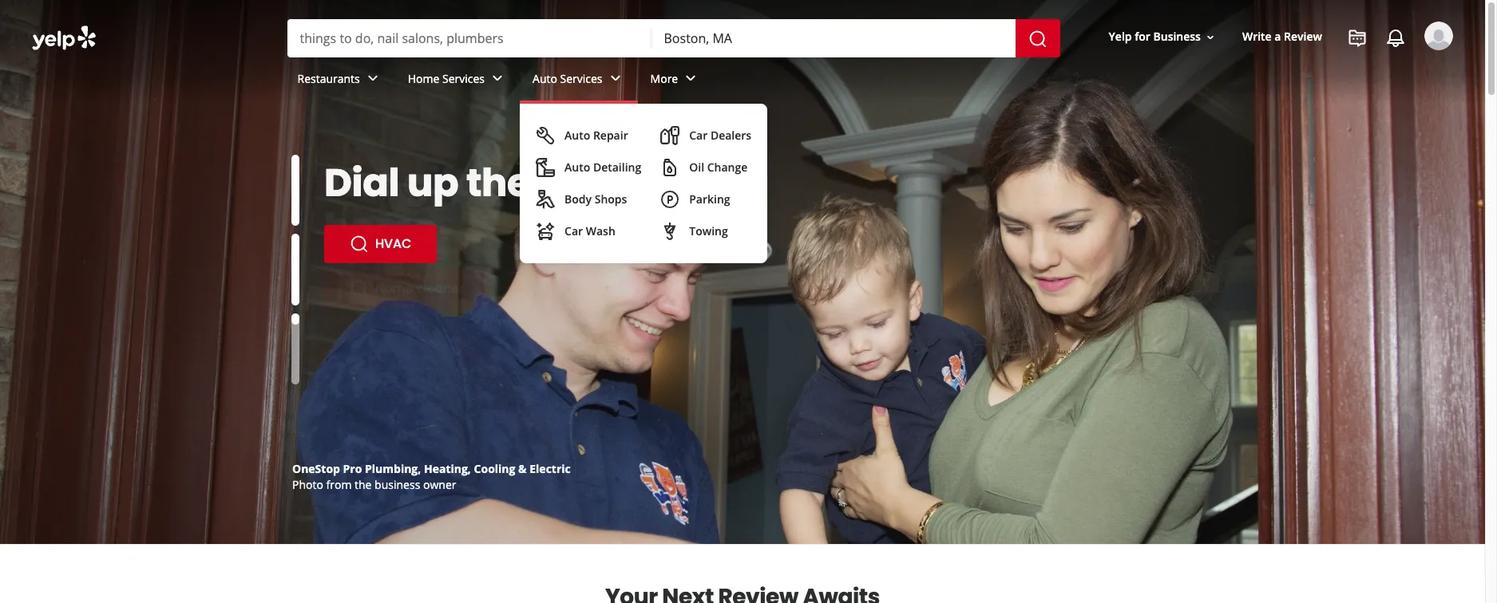 Task type: locate. For each thing, give the bounding box(es) containing it.
1 24 chevron down v2 image from the left
[[363, 69, 382, 88]]

progressive cleaning link
[[292, 462, 408, 477]]

hvac
[[375, 235, 411, 253]]

photo inside progressive cleaning photo from the business owner
[[292, 478, 323, 493]]

search image
[[1028, 29, 1047, 48]]

0 horizontal spatial none field
[[300, 30, 639, 47]]

24 chevron down v2 image inside home services link
[[488, 69, 507, 88]]

services down find text field
[[442, 71, 485, 86]]

body shops link
[[530, 184, 648, 216]]

1 vertical spatial home
[[375, 280, 413, 298]]

none search field inside search field
[[287, 19, 1063, 58]]

1 services from the left
[[442, 71, 485, 86]]

the inside progressive cleaning photo from the business owner
[[355, 478, 372, 493]]

of
[[476, 157, 514, 210]]

dial
[[324, 157, 400, 210]]

oil change link
[[654, 152, 758, 184]]

0 horizontal spatial car
[[565, 224, 583, 239]]

auto for auto detailing
[[565, 160, 590, 175]]

hvac link
[[324, 225, 437, 264]]

business categories element
[[285, 58, 1454, 264]]

select slide image left 24 search v2 icon
[[292, 234, 300, 306]]

1 horizontal spatial services
[[560, 71, 603, 86]]

services
[[442, 71, 485, 86], [560, 71, 603, 86]]

home down find text field
[[408, 71, 440, 86]]

0 vertical spatial a
[[1275, 29, 1281, 44]]

clean
[[555, 157, 664, 210]]

review
[[1284, 29, 1323, 44]]

more
[[651, 71, 678, 86]]

1 vertical spatial auto
[[565, 128, 590, 143]]

24 chevron down v2 image right auto services
[[606, 69, 625, 88]]

photo
[[292, 478, 323, 493], [292, 478, 323, 493]]

oil
[[689, 160, 704, 175]]

from inside progressive cleaning photo from the business owner
[[326, 478, 352, 493]]

1 vertical spatial select slide image
[[292, 234, 300, 306]]

auto services link
[[520, 58, 638, 104]]

Find text field
[[300, 30, 639, 47]]

for
[[1135, 29, 1151, 44]]

cooling
[[474, 462, 516, 477]]

a right write
[[1275, 29, 1281, 44]]

a right of
[[522, 157, 548, 210]]

services for home services
[[442, 71, 485, 86]]

services up auto repair link
[[560, 71, 603, 86]]

1 none field from the left
[[300, 30, 639, 47]]

brad k. image
[[1425, 22, 1454, 50]]

0 horizontal spatial services
[[442, 71, 485, 86]]

the
[[466, 157, 530, 210], [355, 478, 372, 493], [355, 478, 372, 493]]

from
[[326, 478, 352, 493], [326, 478, 352, 493]]

car
[[689, 128, 708, 143], [565, 224, 583, 239]]

auto inside auto repair link
[[565, 128, 590, 143]]

0 vertical spatial car
[[689, 128, 708, 143]]

onestop
[[292, 462, 340, 477]]

menu
[[520, 104, 768, 264]]

owner
[[423, 478, 456, 493], [423, 478, 456, 493]]

auto up body
[[565, 160, 590, 175]]

auto up 24 auto repair v2 image
[[533, 71, 557, 86]]

a
[[1275, 29, 1281, 44], [522, 157, 548, 210]]

plumbing,
[[365, 462, 421, 477]]

0 vertical spatial auto
[[533, 71, 557, 86]]

owner inside progressive cleaning photo from the business owner
[[423, 478, 456, 493]]

car dealers
[[689, 128, 752, 143]]

projects image
[[1348, 29, 1367, 48]]

24 body shop v2 image
[[536, 190, 555, 209]]

None field
[[300, 30, 639, 47], [664, 30, 1003, 47]]

2 horizontal spatial 24 chevron down v2 image
[[606, 69, 625, 88]]

from inside onestop pro plumbing, heating, cooling & electric photo from the business owner
[[326, 478, 352, 493]]

menu containing auto repair
[[520, 104, 768, 264]]

0 vertical spatial select slide image
[[292, 155, 300, 226]]

3 24 chevron down v2 image from the left
[[606, 69, 625, 88]]

shops
[[595, 192, 627, 207]]

parking
[[689, 192, 730, 207]]

2 services from the left
[[560, 71, 603, 86]]

24 towing v2 image
[[661, 222, 680, 241]]

car wash link
[[530, 216, 648, 248]]

2 none field from the left
[[664, 30, 1003, 47]]

detailing
[[593, 160, 642, 175]]

1 horizontal spatial car
[[689, 128, 708, 143]]

24 chevron down v2 image inside auto services link
[[606, 69, 625, 88]]

home inside business categories element
[[408, 71, 440, 86]]

2 vertical spatial auto
[[565, 160, 590, 175]]

auto right 24 auto repair v2 image
[[565, 128, 590, 143]]

business
[[375, 478, 420, 493], [375, 478, 420, 493]]

auto detailing link
[[530, 152, 648, 184]]

heating,
[[424, 462, 471, 477]]

24 chevron down v2 image
[[363, 69, 382, 88], [488, 69, 507, 88], [606, 69, 625, 88]]

1 horizontal spatial 24 chevron down v2 image
[[488, 69, 507, 88]]

none field near
[[664, 30, 1003, 47]]

home cleaner
[[375, 280, 464, 298]]

2 24 chevron down v2 image from the left
[[488, 69, 507, 88]]

24 chevron down v2 image for auto services
[[606, 69, 625, 88]]

more link
[[638, 58, 713, 104]]

select slide image left the the
[[292, 155, 300, 226]]

24 chevron down v2 image right restaurants
[[363, 69, 382, 88]]

onestop pro plumbing, heating, cooling & electric photo from the business owner
[[292, 462, 571, 493]]

1 horizontal spatial none field
[[664, 30, 1003, 47]]

0 horizontal spatial 24 chevron down v2 image
[[363, 69, 382, 88]]

home
[[408, 71, 440, 86], [375, 280, 413, 298]]

dealers
[[711, 128, 752, 143]]

None search field
[[287, 19, 1063, 58]]

user actions element
[[1096, 20, 1476, 118]]

1 vertical spatial car
[[565, 224, 583, 239]]

auto
[[533, 71, 557, 86], [565, 128, 590, 143], [565, 160, 590, 175]]

auto inside auto services link
[[533, 71, 557, 86]]

home
[[324, 201, 437, 255]]

home right 24 search v2 icon
[[375, 280, 413, 298]]

gift
[[403, 157, 469, 210]]

None search field
[[0, 0, 1486, 264]]

0 horizontal spatial a
[[522, 157, 548, 210]]

body shops
[[565, 192, 627, 207]]

yelp
[[1109, 29, 1132, 44]]

yelp for business button
[[1103, 23, 1224, 51]]

1 vertical spatial a
[[522, 157, 548, 210]]

car left wash
[[565, 224, 583, 239]]

none search field containing yelp for business
[[0, 0, 1486, 264]]

24 chevron down v2 image inside restaurants link
[[363, 69, 382, 88]]

auto inside the auto detailing link
[[565, 160, 590, 175]]

24 car dealer v2 image
[[661, 126, 680, 145]]

car right 24 car dealer v2 icon
[[689, 128, 708, 143]]

0 vertical spatial home
[[408, 71, 440, 86]]

photo inside onestop pro plumbing, heating, cooling & electric photo from the business owner
[[292, 478, 323, 493]]

none field find
[[300, 30, 639, 47]]

dial up the comfort
[[324, 157, 694, 210]]

select slide image
[[292, 155, 300, 226], [292, 234, 300, 306]]

car dealers link
[[654, 120, 758, 152]]

24 chevron down v2 image down find field
[[488, 69, 507, 88]]

services for auto services
[[560, 71, 603, 86]]



Task type: vqa. For each thing, say whether or not it's contained in the screenshot.
'car wash' 'LINK' on the top of page
yes



Task type: describe. For each thing, give the bounding box(es) containing it.
restaurants link
[[285, 58, 395, 104]]

change
[[707, 160, 748, 175]]

cleaning
[[360, 462, 408, 477]]

parking link
[[654, 184, 758, 216]]

home for home cleaner
[[375, 280, 413, 298]]

business inside onestop pro plumbing, heating, cooling & electric photo from the business owner
[[375, 478, 420, 493]]

1 select slide image from the top
[[292, 155, 300, 226]]

a inside the gift of a clean home
[[522, 157, 548, 210]]

Near text field
[[664, 30, 1003, 47]]

1 horizontal spatial a
[[1275, 29, 1281, 44]]

progressive cleaning photo from the business owner
[[292, 462, 456, 493]]

owner inside onestop pro plumbing, heating, cooling & electric photo from the business owner
[[423, 478, 456, 493]]

repair
[[593, 128, 628, 143]]

auto services
[[533, 71, 603, 86]]

explore banner section banner
[[0, 0, 1486, 545]]

24 car wash v2 image
[[536, 222, 555, 241]]

onestop pro plumbing, heating, cooling & electric link
[[292, 462, 571, 477]]

auto detailing
[[565, 160, 642, 175]]

home cleaner link
[[324, 270, 489, 308]]

wash
[[586, 224, 616, 239]]

auto repair
[[565, 128, 628, 143]]

24 chevron down v2 image for restaurants
[[363, 69, 382, 88]]

business inside progressive cleaning photo from the business owner
[[375, 478, 420, 493]]

2 select slide image from the top
[[292, 234, 300, 306]]

24 auto detailing v2 image
[[536, 158, 555, 177]]

auto for auto repair
[[565, 128, 590, 143]]

oil change
[[689, 160, 748, 175]]

car wash
[[565, 224, 616, 239]]

write
[[1243, 29, 1272, 44]]

24 oil change v2 image
[[661, 158, 680, 177]]

car for car dealers
[[689, 128, 708, 143]]

up
[[407, 157, 459, 210]]

home for home services
[[408, 71, 440, 86]]

towing link
[[654, 216, 758, 248]]

24 search v2 image
[[350, 280, 369, 299]]

body
[[565, 192, 592, 207]]

the
[[324, 157, 395, 210]]

yelp for business
[[1109, 29, 1201, 44]]

comfort
[[538, 157, 694, 210]]

menu inside business categories element
[[520, 104, 768, 264]]

the gift of a clean home
[[324, 157, 664, 255]]

24 search v2 image
[[350, 235, 369, 254]]

electric
[[530, 462, 571, 477]]

business
[[1154, 29, 1201, 44]]

auto for auto services
[[533, 71, 557, 86]]

24 auto repair v2 image
[[536, 126, 555, 145]]

home services link
[[395, 58, 520, 104]]

auto repair link
[[530, 120, 648, 152]]

24 chevron down v2 image
[[681, 69, 701, 88]]

24 chevron down v2 image for home services
[[488, 69, 507, 88]]

progressive
[[292, 462, 357, 477]]

cleaner
[[416, 280, 464, 298]]

write a review link
[[1236, 23, 1329, 51]]

&
[[518, 462, 527, 477]]

restaurants
[[298, 71, 360, 86]]

24 parking v2 image
[[661, 190, 680, 209]]

car for car wash
[[565, 224, 583, 239]]

notifications image
[[1387, 29, 1406, 48]]

towing
[[689, 224, 728, 239]]

home services
[[408, 71, 485, 86]]

write a review
[[1243, 29, 1323, 44]]

pro
[[343, 462, 362, 477]]

the inside onestop pro plumbing, heating, cooling & electric photo from the business owner
[[355, 478, 372, 493]]

16 chevron down v2 image
[[1204, 31, 1217, 44]]



